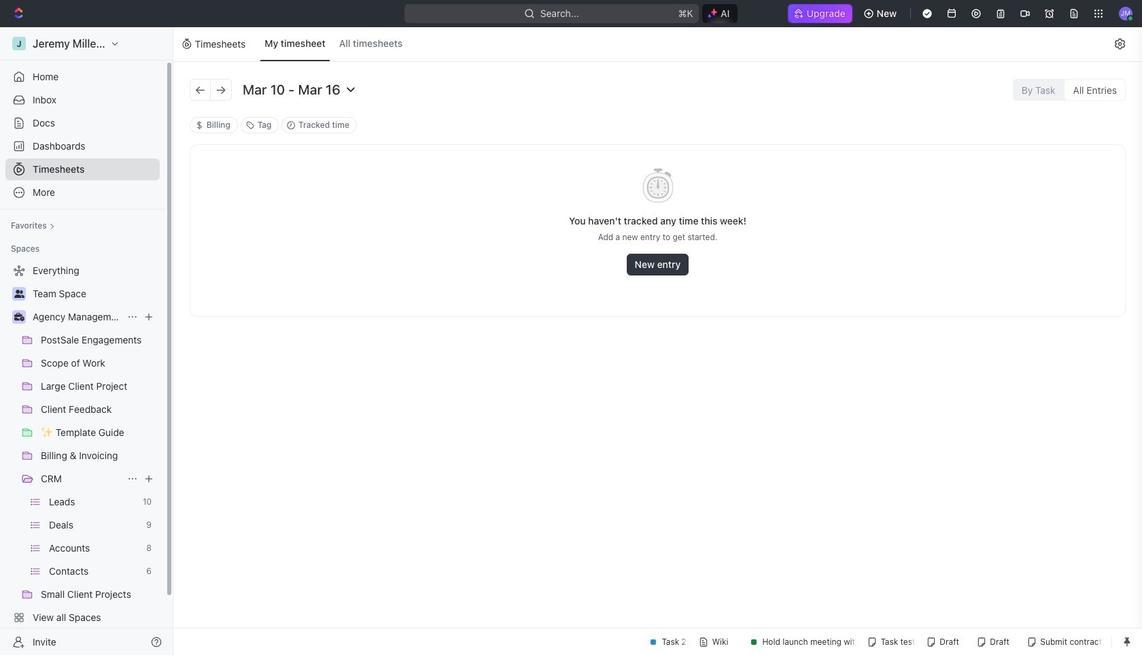 Task type: vqa. For each thing, say whether or not it's contained in the screenshot.
"Search tasks..." TEXT BOX
no



Task type: describe. For each thing, give the bounding box(es) containing it.
business time image
[[14, 313, 24, 321]]

tree inside sidebar navigation
[[5, 260, 160, 652]]

sidebar navigation
[[0, 27, 176, 655]]



Task type: locate. For each thing, give the bounding box(es) containing it.
user group image
[[14, 290, 24, 298]]

jeremy miller's workspace, , element
[[12, 37, 26, 50]]

tree
[[5, 260, 160, 652]]



